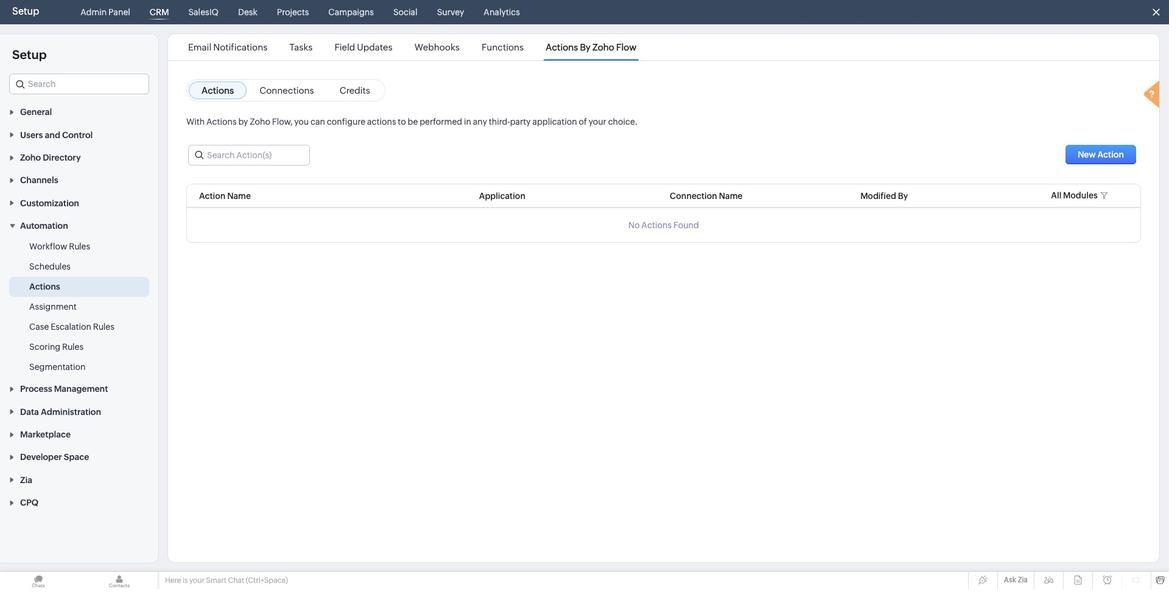 Task type: vqa. For each thing, say whether or not it's contained in the screenshot.
'Notifications' image
no



Task type: describe. For each thing, give the bounding box(es) containing it.
chat
[[228, 577, 244, 586]]

setup
[[12, 5, 39, 17]]

survey link
[[432, 0, 469, 24]]

survey
[[437, 7, 465, 17]]

salesiq
[[189, 7, 219, 17]]

social
[[394, 7, 418, 17]]

desk
[[238, 7, 258, 17]]

ask
[[1005, 576, 1017, 585]]

admin panel
[[81, 7, 130, 17]]



Task type: locate. For each thing, give the bounding box(es) containing it.
analytics link
[[479, 0, 525, 24]]

zia
[[1018, 576, 1029, 585]]

chats image
[[0, 573, 77, 590]]

your
[[190, 577, 205, 586]]

crm link
[[145, 0, 174, 24]]

projects link
[[272, 0, 314, 24]]

admin
[[81, 7, 107, 17]]

salesiq link
[[184, 0, 224, 24]]

campaigns link
[[324, 0, 379, 24]]

is
[[183, 577, 188, 586]]

crm
[[150, 7, 169, 17]]

social link
[[389, 0, 423, 24]]

analytics
[[484, 7, 520, 17]]

panel
[[109, 7, 130, 17]]

desk link
[[233, 0, 262, 24]]

projects
[[277, 7, 309, 17]]

admin panel link
[[76, 0, 135, 24]]

here
[[165, 577, 181, 586]]

campaigns
[[329, 7, 374, 17]]

contacts image
[[81, 573, 158, 590]]

ask zia
[[1005, 576, 1029, 585]]

here is your smart chat (ctrl+space)
[[165, 577, 288, 586]]

smart
[[206, 577, 227, 586]]

(ctrl+space)
[[246, 577, 288, 586]]



